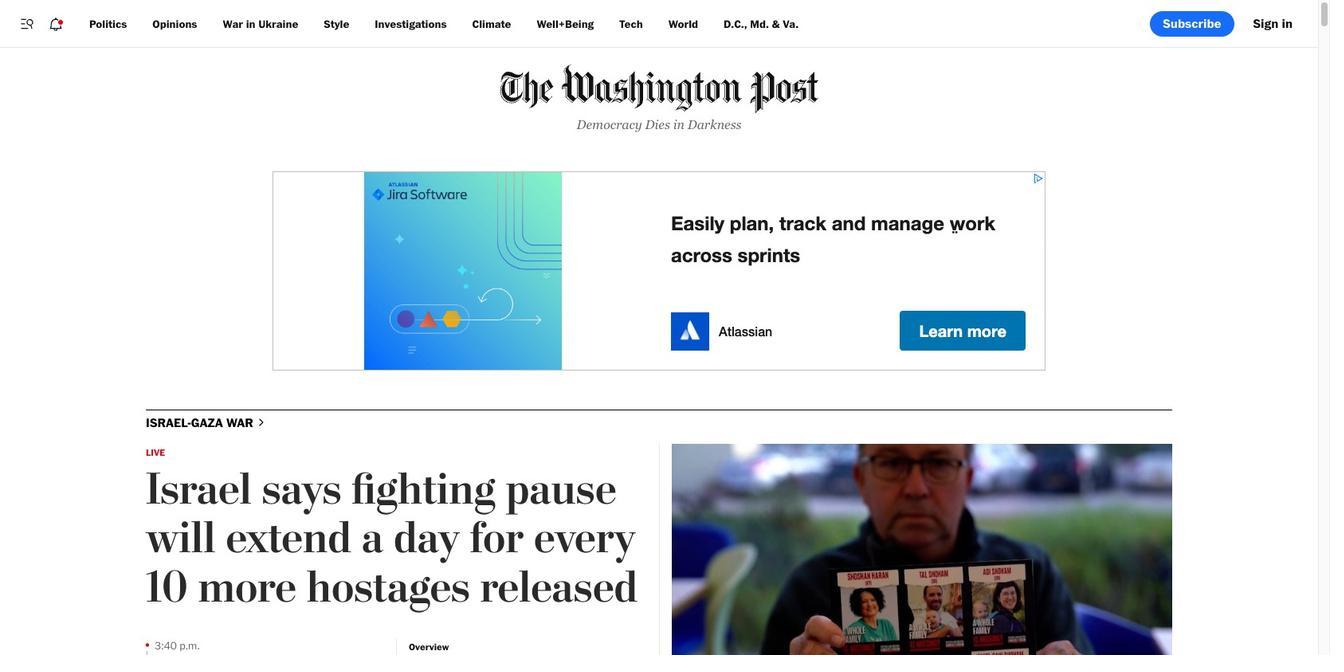 Task type: locate. For each thing, give the bounding box(es) containing it.
3:40 p.m.
[[155, 640, 200, 652]]

live israel says fighting pause will extend a day for every 10 more hostages released
[[146, 446, 638, 615]]

for
[[470, 513, 524, 566]]

hostages
[[307, 562, 470, 615]]

war in ukraine
[[223, 17, 298, 30]]

live
[[146, 446, 165, 458]]

subscribe
[[1163, 16, 1222, 31]]

style link
[[311, 8, 362, 39]]

israel says fighting pause will extend a day for every 10 more hostages released link
[[146, 464, 638, 615]]

style
[[324, 17, 349, 30]]

more
[[198, 562, 296, 615]]

in
[[1282, 16, 1293, 31], [246, 17, 256, 30], [673, 117, 685, 132]]

in right dies in the top of the page
[[673, 117, 685, 132]]

pause
[[506, 464, 617, 517]]

investigations
[[375, 17, 447, 30]]

dies
[[645, 117, 670, 132]]

world link
[[656, 8, 711, 39]]

investigations link
[[362, 8, 460, 39]]

well+being
[[537, 17, 594, 30]]

search and browse sections image
[[19, 16, 35, 31]]

0 horizontal spatial in
[[246, 17, 256, 30]]

2 horizontal spatial in
[[1282, 16, 1293, 31]]

released
[[480, 562, 638, 615]]

democracy
[[577, 117, 642, 132]]

sign in link
[[1241, 11, 1306, 36]]

well+being link
[[524, 8, 607, 39]]

war
[[223, 17, 243, 30]]

d.c., md. & va. link
[[711, 8, 812, 39]]

will
[[146, 513, 216, 566]]

in right sign
[[1282, 16, 1293, 31]]

israel
[[146, 464, 252, 517]]

a
[[362, 513, 384, 566]]

10
[[146, 562, 188, 615]]

overview link
[[409, 641, 449, 653]]

d.c.,
[[724, 17, 747, 30]]

israel-
[[146, 415, 191, 430]]

opinions link
[[140, 8, 210, 39]]

politics
[[89, 17, 127, 30]]

sign
[[1253, 16, 1279, 31]]

in right "war"
[[246, 17, 256, 30]]

war in ukraine link
[[210, 8, 311, 39]]

day
[[394, 513, 460, 566]]



Task type: describe. For each thing, give the bounding box(es) containing it.
1 horizontal spatial in
[[673, 117, 685, 132]]

tech
[[619, 17, 643, 30]]

advertisement region
[[273, 171, 1046, 370]]

fighting
[[352, 464, 496, 517]]

politics link
[[77, 8, 140, 39]]

p.m.
[[179, 640, 200, 652]]

says
[[262, 464, 341, 517]]

3:40 p.m. link
[[155, 639, 383, 655]]

extend
[[226, 513, 352, 566]]

d.c., md. & va.
[[724, 17, 799, 30]]

in for sign
[[1282, 16, 1293, 31]]

climate link
[[460, 8, 524, 39]]

3:40
[[155, 640, 177, 652]]

va.
[[783, 17, 799, 30]]

sign in
[[1253, 16, 1293, 31]]

war
[[226, 415, 253, 430]]

israel-gaza war link
[[146, 415, 268, 432]]

news alerts image
[[48, 16, 64, 31]]

israel-gaza war
[[146, 415, 253, 430]]

democracy dies in darkness
[[577, 117, 742, 132]]

gaza
[[191, 415, 223, 430]]

ukraine
[[258, 17, 298, 30]]

darkness
[[688, 117, 742, 132]]

logo of the washington post link
[[293, 59, 1026, 119]]

tech link
[[607, 8, 656, 39]]

logo of the washington post image
[[500, 59, 819, 119]]

opinions
[[152, 17, 197, 30]]

climate
[[472, 17, 511, 30]]

md.
[[750, 17, 769, 30]]

in for war
[[246, 17, 256, 30]]

primary element
[[0, 0, 1318, 48]]

overview
[[409, 641, 449, 653]]

subscribe link
[[1150, 11, 1234, 36]]

live link
[[146, 446, 165, 458]]

&
[[772, 17, 780, 30]]

every
[[534, 513, 636, 566]]

world
[[668, 17, 698, 30]]



Task type: vqa. For each thing, say whether or not it's contained in the screenshot.
Editor at the left of the page
no



